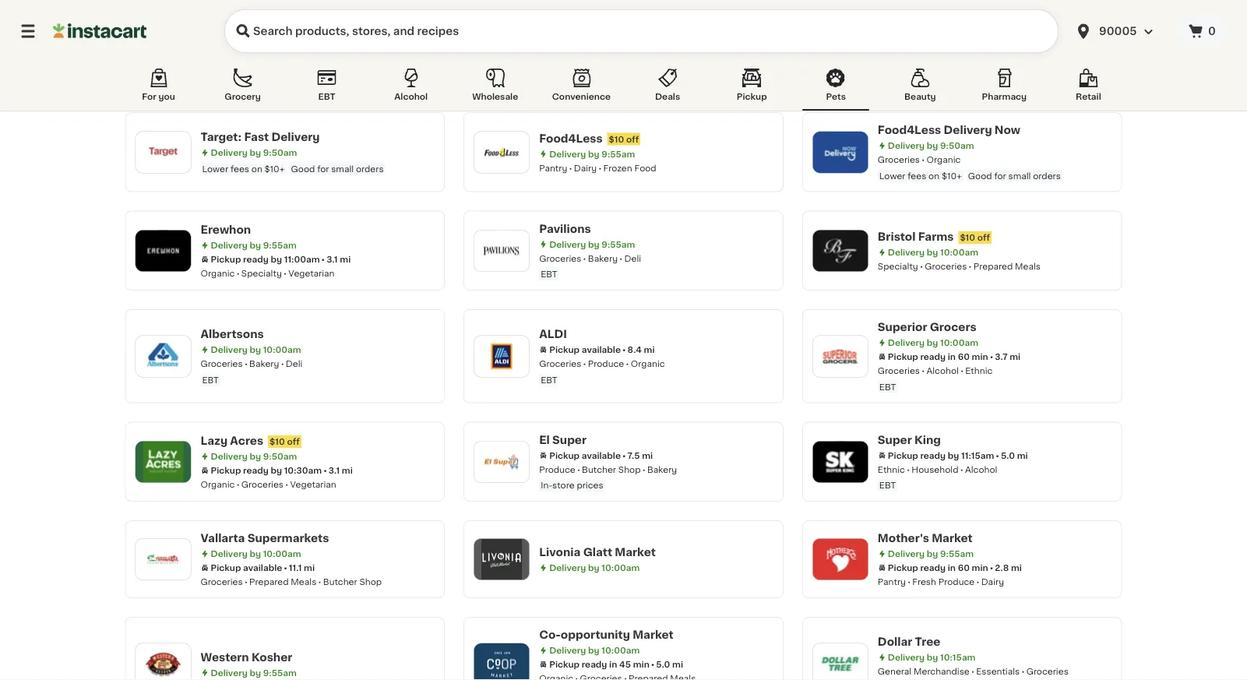 Task type: vqa. For each thing, say whether or not it's contained in the screenshot.
"Pharmacy"
yes



Task type: locate. For each thing, give the bounding box(es) containing it.
1 horizontal spatial store
[[553, 481, 575, 490]]

vegetarian down pickup ready by 10:30am
[[290, 480, 337, 489]]

organic specialty vegetarian
[[201, 269, 335, 278]]

alcohol groceries
[[540, 50, 621, 58]]

by for mother's market logo
[[927, 550, 939, 559]]

0 vertical spatial vegetarian
[[289, 269, 335, 278]]

on down the food4less delivery now
[[929, 171, 940, 180]]

good
[[291, 164, 315, 173], [969, 171, 993, 180]]

by down albertsons
[[250, 346, 261, 354]]

ebt inside ethnic household alcohol ebt
[[880, 481, 897, 490]]

3.3
[[329, 43, 343, 51]]

0 horizontal spatial food4less
[[540, 133, 603, 144]]

delivery for superior grocers logo
[[889, 339, 925, 347]]

1 vertical spatial meals
[[1016, 262, 1041, 271]]

0 horizontal spatial produce
[[540, 465, 576, 474]]

1 vertical spatial market
[[615, 547, 656, 558]]

9:50am for fast
[[263, 148, 297, 157]]

available down 'vallarta supermarkets'
[[243, 564, 282, 573]]

5.0 right 45
[[657, 661, 671, 669]]

dollar tree logo image
[[821, 644, 861, 681]]

frozen down food4less $10 off
[[604, 164, 633, 172]]

10:00am down albertsons
[[263, 346, 301, 354]]

3.1 for organic groceries vegetarian
[[329, 466, 340, 475]]

0 vertical spatial meals
[[322, 57, 348, 65]]

lazy acres $10 off
[[201, 436, 300, 446]]

store
[[214, 73, 236, 81], [553, 481, 575, 490]]

1 vertical spatial $10
[[961, 233, 976, 242]]

alcohol button
[[378, 65, 445, 111]]

organic inside "gelson's delivery by 10:00am pickup ready by 10:30am 3.3 mi organic alcohol prepared meals in-store prices"
[[201, 57, 235, 65]]

by for lazy acres logo
[[250, 452, 261, 461]]

9:55am for western kosher
[[263, 669, 297, 677]]

by for albertsons logo
[[250, 346, 261, 354]]

delivery down the erewhon
[[211, 241, 248, 250]]

available for el super
[[582, 451, 621, 460]]

store inside produce butcher shop bakery in-store prices
[[553, 481, 575, 490]]

prepared right the grocery "button"
[[280, 57, 320, 65]]

groceries bakery deli ebt down albertsons
[[201, 360, 303, 384]]

0 vertical spatial pickup available
[[550, 346, 621, 354]]

now
[[995, 125, 1021, 136]]

fees
[[231, 164, 249, 173], [908, 171, 927, 180]]

deals
[[656, 92, 681, 101]]

by up household
[[948, 451, 960, 460]]

good down the food4less delivery now
[[969, 171, 993, 180]]

ebt up super king
[[880, 383, 897, 391]]

by for pavilions logo
[[589, 240, 600, 249]]

0 vertical spatial in-
[[202, 73, 214, 81]]

1 vertical spatial groceries bakery deli ebt
[[201, 360, 303, 384]]

2 vertical spatial bakery
[[648, 465, 678, 474]]

groceries down superior
[[878, 367, 921, 375]]

1 horizontal spatial groceries bakery deli ebt
[[540, 254, 642, 279]]

orders inside 'groceries organic lower fees on $10+ good for small orders'
[[1034, 171, 1062, 180]]

10:30am
[[284, 43, 322, 51], [284, 466, 322, 475]]

specialty down pickup ready by 11:00am
[[242, 269, 282, 278]]

organic inside groceries produce organic ebt
[[631, 360, 665, 368]]

groceries bakery deli ebt for pavilions
[[540, 254, 642, 279]]

1 vertical spatial 5.0 mi
[[657, 661, 684, 669]]

10:00am up the grocery "button"
[[263, 29, 301, 37]]

0 horizontal spatial groceries bakery deli ebt
[[201, 360, 303, 384]]

king
[[915, 435, 942, 445]]

off inside food4less $10 off
[[627, 135, 639, 143]]

90005 button
[[1066, 9, 1178, 53]]

2 60 from the top
[[959, 564, 970, 573]]

ready down opportunity
[[582, 661, 608, 669]]

prepared inside "gelson's delivery by 10:00am pickup ready by 10:30am 3.3 mi organic alcohol prepared meals in-store prices"
[[280, 57, 320, 65]]

0 vertical spatial 10:30am
[[284, 43, 322, 51]]

by up the grocery "button"
[[271, 43, 282, 51]]

2 vertical spatial dairy
[[982, 578, 1005, 587]]

lower inside 'groceries organic lower fees on $10+ good for small orders'
[[880, 171, 906, 180]]

0 vertical spatial pantry
[[878, 58, 907, 66]]

dairy
[[973, 58, 996, 66], [574, 164, 597, 172], [982, 578, 1005, 587]]

groceries inside groceries produce organic ebt
[[540, 360, 582, 368]]

food4less for food4less delivery now
[[878, 125, 942, 136]]

by for target: fast delivery logo at the top of the page
[[250, 148, 261, 157]]

by for livonia glatt market logo
[[589, 564, 600, 573]]

0 horizontal spatial off
[[287, 437, 300, 446]]

delivery down target:
[[211, 148, 248, 157]]

food4less down beauty
[[878, 125, 942, 136]]

2 horizontal spatial meals
[[1016, 262, 1041, 271]]

delivery down food4less $10 off
[[550, 149, 587, 158]]

min for opportunity
[[633, 661, 650, 669]]

0 horizontal spatial specialty
[[242, 269, 282, 278]]

min left 3.7
[[973, 353, 989, 361]]

groceries prepared meals butcher shop
[[201, 578, 382, 587]]

pickup available for el super
[[550, 451, 621, 460]]

groceries bakery deli ebt
[[540, 254, 642, 279], [201, 360, 303, 384]]

min for market
[[973, 564, 989, 573]]

60 up pantry fresh produce dairy
[[959, 564, 970, 573]]

1 vertical spatial off
[[978, 233, 991, 242]]

1 vertical spatial pickup ready in 60 min
[[889, 564, 989, 573]]

erewhon logo image
[[143, 231, 184, 271]]

1 vertical spatial in-
[[541, 481, 553, 490]]

None search field
[[224, 9, 1059, 53]]

target: fast delivery
[[201, 132, 320, 143]]

livonia glatt market
[[540, 547, 656, 558]]

Search field
[[224, 9, 1059, 53]]

90005 button
[[1075, 9, 1169, 53]]

in for grocers
[[948, 353, 956, 361]]

delivery up lower fees on $10+ good for small orders
[[272, 132, 320, 143]]

pantry up beauty
[[878, 58, 907, 66]]

livonia glatt market logo image
[[482, 539, 522, 580]]

organic
[[201, 57, 235, 65], [927, 156, 961, 164], [201, 269, 235, 278], [631, 360, 665, 368], [201, 480, 235, 489]]

1 horizontal spatial lower
[[880, 171, 906, 180]]

mother's market
[[878, 533, 973, 544]]

pickup ready in 60 min for grocers
[[889, 353, 989, 361]]

fees inside 'groceries organic lower fees on $10+ good for small orders'
[[908, 171, 927, 180]]

1 horizontal spatial ethnic
[[966, 367, 993, 375]]

food4less up pantry dairy frozen food
[[540, 133, 603, 144]]

off inside 'bristol farms $10 off'
[[978, 233, 991, 242]]

min
[[973, 353, 989, 361], [973, 564, 989, 573], [633, 661, 650, 669]]

good inside 'groceries organic lower fees on $10+ good for small orders'
[[969, 171, 993, 180]]

off for bristol farms
[[978, 233, 991, 242]]

by up pickup ready by 11:00am
[[250, 241, 261, 250]]

$10+
[[265, 164, 285, 173], [942, 171, 963, 180]]

acres
[[230, 436, 264, 446]]

0 vertical spatial $10
[[609, 135, 625, 143]]

pickup ready in 60 min
[[889, 353, 989, 361], [889, 564, 989, 573]]

9:50am
[[941, 141, 975, 150], [263, 148, 297, 157], [263, 452, 297, 461]]

0 horizontal spatial shop
[[360, 578, 382, 587]]

ready up organic groceries vegetarian at the bottom
[[243, 466, 269, 475]]

0 vertical spatial market
[[932, 533, 973, 544]]

60
[[959, 353, 970, 361], [959, 564, 970, 573]]

9:55am for mother's market
[[941, 550, 974, 559]]

1 horizontal spatial frozen
[[913, 58, 942, 66]]

0 horizontal spatial store
[[214, 73, 236, 81]]

by for food4less delivery now logo
[[927, 141, 939, 150]]

2 vertical spatial min
[[633, 661, 650, 669]]

1 vertical spatial in
[[948, 564, 956, 573]]

lazy acres logo image
[[143, 442, 184, 482]]

1 10:30am from the top
[[284, 43, 322, 51]]

by up pantry frozen food dairy
[[927, 44, 939, 52]]

1 vertical spatial 60
[[959, 564, 970, 573]]

1 horizontal spatial super
[[878, 435, 913, 445]]

2 horizontal spatial produce
[[939, 578, 975, 587]]

90005
[[1100, 26, 1138, 37]]

ebt for pavilions
[[541, 270, 558, 279]]

0 vertical spatial prepared
[[280, 57, 320, 65]]

dairy up pharmacy
[[973, 58, 996, 66]]

butcher
[[582, 465, 617, 474], [323, 578, 358, 587]]

1 horizontal spatial produce
[[588, 360, 625, 368]]

0 horizontal spatial 5.0
[[657, 661, 671, 669]]

1 vertical spatial ethnic
[[878, 465, 906, 474]]

pantry left "fresh"
[[878, 578, 907, 587]]

9:55am for pavilions
[[602, 240, 636, 249]]

mi inside "gelson's delivery by 10:00am pickup ready by 10:30am 3.3 mi organic alcohol prepared meals in-store prices"
[[345, 43, 356, 51]]

ready inside "gelson's delivery by 10:00am pickup ready by 10:30am 3.3 mi organic alcohol prepared meals in-store prices"
[[243, 43, 269, 51]]

$10 inside 'bristol farms $10 off'
[[961, 233, 976, 242]]

mi
[[345, 43, 356, 51], [340, 255, 351, 264], [644, 346, 655, 354], [1010, 353, 1021, 361], [642, 451, 653, 460], [1018, 451, 1029, 460], [342, 466, 353, 475], [304, 564, 315, 573], [1012, 564, 1023, 573], [673, 661, 684, 669]]

delivery by 9:50am for target:
[[211, 148, 297, 157]]

delivery by 10:15am
[[889, 654, 976, 662]]

pets
[[827, 92, 847, 101]]

min left 2.8 at right
[[973, 564, 989, 573]]

10:00am for vallarta supermarkets
[[263, 550, 301, 559]]

0 vertical spatial groceries bakery deli ebt
[[540, 254, 642, 279]]

1 horizontal spatial $10+
[[942, 171, 963, 180]]

delivery by 10:00am down livonia glatt market
[[550, 564, 640, 573]]

ebt down aldi
[[541, 376, 558, 384]]

bakery down 7.5 mi in the bottom of the page
[[648, 465, 678, 474]]

pantry for pantry fresh produce dairy
[[878, 578, 907, 587]]

wholesale
[[473, 92, 519, 101]]

co-opportunity market logo image
[[482, 644, 522, 681]]

1 horizontal spatial specialty
[[878, 262, 919, 271]]

1 vertical spatial shop
[[360, 578, 382, 587]]

delivery by 10:00am down superior grocers
[[889, 339, 979, 347]]

delivery inside "gelson's delivery by 10:00am pickup ready by 10:30am 3.3 mi organic alcohol prepared meals in-store prices"
[[211, 29, 248, 37]]

for
[[317, 164, 329, 173], [995, 171, 1007, 180]]

1 horizontal spatial 5.0
[[1002, 451, 1016, 460]]

1 vertical spatial food
[[635, 164, 657, 172]]

super right el
[[553, 435, 587, 445]]

1 horizontal spatial for
[[995, 171, 1007, 180]]

pantry down food4less $10 off
[[540, 164, 568, 172]]

organic up grocery
[[201, 57, 235, 65]]

60 for mother's market
[[959, 564, 970, 573]]

mother's market logo image
[[821, 539, 861, 580]]

1 horizontal spatial off
[[627, 135, 639, 143]]

bakery for pavilions
[[588, 254, 618, 263]]

pickup button
[[719, 65, 786, 111]]

11.1
[[289, 564, 302, 573]]

0 horizontal spatial deli
[[286, 360, 303, 368]]

0 vertical spatial produce
[[588, 360, 625, 368]]

produce butcher shop bakery in-store prices
[[540, 465, 678, 490]]

on down "fast"
[[252, 164, 263, 173]]

by down western kosher
[[250, 669, 261, 677]]

delivery down co- at left
[[550, 647, 587, 655]]

in for opportunity
[[610, 661, 618, 669]]

bakery down pavilions
[[588, 254, 618, 263]]

dollar tree
[[878, 637, 941, 648]]

3.7 mi
[[996, 353, 1021, 361]]

pickup inside 'button'
[[737, 92, 768, 101]]

1 vertical spatial min
[[973, 564, 989, 573]]

2 vertical spatial meals
[[291, 578, 317, 587]]

produce inside produce butcher shop bakery in-store prices
[[540, 465, 576, 474]]

$10+ down the food4less delivery now
[[942, 171, 963, 180]]

0 vertical spatial ethnic
[[966, 367, 993, 375]]

dairy for pantry frozen food dairy
[[973, 58, 996, 66]]

0 vertical spatial frozen
[[913, 58, 942, 66]]

by
[[250, 29, 261, 37], [271, 43, 282, 51], [927, 44, 939, 52], [927, 141, 939, 150], [250, 148, 261, 157], [589, 149, 600, 158], [589, 240, 600, 249], [250, 241, 261, 250], [927, 248, 939, 257], [271, 255, 282, 264], [927, 339, 939, 347], [250, 346, 261, 354], [948, 451, 960, 460], [250, 452, 261, 461], [271, 466, 282, 475], [250, 550, 261, 559], [927, 550, 939, 559], [589, 564, 600, 573], [589, 647, 600, 655], [927, 654, 939, 662], [250, 669, 261, 677]]

1 vertical spatial dairy
[[574, 164, 597, 172]]

0 horizontal spatial in-
[[202, 73, 214, 81]]

gelson's delivery by 10:00am pickup ready by 10:30am 3.3 mi organic alcohol prepared meals in-store prices
[[201, 12, 356, 81]]

60 for superior grocers
[[959, 353, 970, 361]]

1 vertical spatial pantry
[[540, 164, 568, 172]]

1 vertical spatial 3.1 mi
[[329, 466, 353, 475]]

10:00am for albertsons
[[263, 346, 301, 354]]

pickup ready in 60 min up groceries alcohol ethnic ebt
[[889, 353, 989, 361]]

0 horizontal spatial 5.0 mi
[[657, 661, 684, 669]]

el super logo image
[[482, 442, 522, 482]]

delivery down the livonia
[[550, 564, 587, 573]]

pickup available down 'vallarta supermarkets'
[[211, 564, 282, 573]]

pickup inside "gelson's delivery by 10:00am pickup ready by 10:30am 3.3 mi organic alcohol prepared meals in-store prices"
[[211, 43, 241, 51]]

45
[[620, 661, 631, 669]]

delivery by 10:00am for albertsons
[[211, 346, 301, 354]]

off up pantry dairy frozen food
[[627, 135, 639, 143]]

groceries
[[578, 50, 621, 58], [878, 156, 921, 164], [540, 254, 582, 263], [925, 262, 968, 271], [201, 360, 243, 368], [540, 360, 582, 368], [878, 367, 921, 375], [242, 480, 284, 489], [201, 578, 243, 587], [1027, 668, 1069, 676]]

2 vertical spatial off
[[287, 437, 300, 446]]

store inside "gelson's delivery by 10:00am pickup ready by 10:30am 3.3 mi organic alcohol prepared meals in-store prices"
[[214, 73, 236, 81]]

3.1 up organic groceries vegetarian at the bottom
[[329, 466, 340, 475]]

ebt for super king
[[880, 481, 897, 490]]

alcohol inside ethnic household alcohol ebt
[[966, 465, 998, 474]]

meals inside "gelson's delivery by 10:00am pickup ready by 10:30am 3.3 mi organic alcohol prepared meals in-store prices"
[[322, 57, 348, 65]]

10:00am up 45
[[602, 647, 640, 655]]

for down now
[[995, 171, 1007, 180]]

delivery down the vallarta
[[211, 550, 248, 559]]

1 vertical spatial 10:30am
[[284, 466, 322, 475]]

instacart image
[[53, 22, 147, 41]]

frozen up beauty
[[913, 58, 942, 66]]

lower fees on $10+ good for small orders
[[202, 164, 384, 173]]

by down the mother's market
[[927, 550, 939, 559]]

0 vertical spatial available
[[582, 346, 621, 354]]

0 vertical spatial butcher
[[582, 465, 617, 474]]

co-
[[540, 630, 561, 641]]

food4less for food4less $10 off
[[540, 133, 603, 144]]

delivery down lazy
[[211, 452, 248, 461]]

meals
[[322, 57, 348, 65], [1016, 262, 1041, 271], [291, 578, 317, 587]]

target:
[[201, 132, 242, 143]]

delivery down gelson's
[[211, 29, 248, 37]]

ready up organic specialty vegetarian
[[243, 255, 269, 264]]

frozen
[[913, 58, 942, 66], [604, 164, 633, 172]]

10:00am down grocers
[[941, 339, 979, 347]]

fees down "fast"
[[231, 164, 249, 173]]

2 vertical spatial in
[[610, 661, 618, 669]]

5.0 mi right 11:15am
[[1002, 451, 1029, 460]]

1 horizontal spatial 5.0 mi
[[1002, 451, 1029, 460]]

$10 inside food4less $10 off
[[609, 135, 625, 143]]

2 super from the left
[[878, 435, 913, 445]]

delivery by 10:00am for superior grocers
[[889, 339, 979, 347]]

available for aldi
[[582, 346, 621, 354]]

$10
[[609, 135, 625, 143], [961, 233, 976, 242], [270, 437, 285, 446]]

albertsons logo image
[[143, 336, 184, 377]]

pantry frozen food dairy
[[878, 58, 996, 66]]

2 vertical spatial market
[[633, 630, 674, 641]]

by for co-opportunity market logo
[[589, 647, 600, 655]]

delivery by 9:50am down "fast"
[[211, 148, 297, 157]]

aldi
[[540, 329, 567, 340]]

2 pickup ready in 60 min from the top
[[889, 564, 989, 573]]

by for superior grocers logo
[[927, 339, 939, 347]]

delivery for pavilions logo
[[550, 240, 587, 249]]

groceries bakery deli ebt down pavilions
[[540, 254, 642, 279]]

1 horizontal spatial meals
[[322, 57, 348, 65]]

organic down the food4less delivery now
[[927, 156, 961, 164]]

grocery button
[[209, 65, 276, 111]]

in- right "for you" button
[[202, 73, 214, 81]]

delivery for mother's market logo
[[889, 550, 925, 559]]

in up pantry fresh produce dairy
[[948, 564, 956, 573]]

1 vertical spatial available
[[582, 451, 621, 460]]

ethnic household alcohol ebt
[[878, 465, 998, 490]]

pharmacy button
[[972, 65, 1039, 111]]

60 down grocers
[[959, 353, 970, 361]]

by up pantry dairy frozen food
[[589, 149, 600, 158]]

0 vertical spatial in
[[948, 353, 956, 361]]

pickup ready in 60 min for market
[[889, 564, 989, 573]]

small
[[331, 164, 354, 173], [1009, 171, 1032, 180]]

$10 up specialty groceries prepared meals
[[961, 233, 976, 242]]

delivery down western
[[211, 669, 248, 677]]

by down livonia glatt market
[[589, 564, 600, 573]]

by up organic groceries vegetarian at the bottom
[[271, 466, 282, 475]]

1 horizontal spatial $10
[[609, 135, 625, 143]]

0 horizontal spatial lower
[[202, 164, 229, 173]]

market
[[932, 533, 973, 544], [615, 547, 656, 558], [633, 630, 674, 641]]

pickup available down el super
[[550, 451, 621, 460]]

ebt inside groceries produce organic ebt
[[541, 376, 558, 384]]

off inside lazy acres $10 off
[[287, 437, 300, 446]]

food down food4less $10 off
[[635, 164, 657, 172]]

store up grocery
[[214, 73, 236, 81]]

1 vertical spatial prices
[[577, 481, 604, 490]]

delivery by 9:50am
[[889, 141, 975, 150], [211, 148, 297, 157], [211, 452, 297, 461]]

2 vertical spatial produce
[[939, 578, 975, 587]]

by down gelson's
[[250, 29, 261, 37]]

for down target: fast delivery
[[317, 164, 329, 173]]

co-opportunity market
[[540, 630, 674, 641]]

by down the food4less delivery now
[[927, 141, 939, 150]]

1 vertical spatial vegetarian
[[290, 480, 337, 489]]

gelson's
[[201, 12, 251, 23]]

you
[[159, 92, 175, 101]]

0 vertical spatial 3.1 mi
[[327, 255, 351, 264]]

3.1 mi for organic groceries vegetarian
[[329, 466, 353, 475]]

pantry fresh produce dairy
[[878, 578, 1005, 587]]

in- inside produce butcher shop bakery in-store prices
[[541, 481, 553, 490]]

organic inside 'groceries organic lower fees on $10+ good for small orders'
[[927, 156, 961, 164]]

butcher inside produce butcher shop bakery in-store prices
[[582, 465, 617, 474]]

0 vertical spatial dairy
[[973, 58, 996, 66]]

alcohol inside groceries alcohol ethnic ebt
[[927, 367, 959, 375]]

organic down 8.4 mi
[[631, 360, 665, 368]]

vegetarian
[[289, 269, 335, 278], [290, 480, 337, 489]]

1 pickup ready in 60 min from the top
[[889, 353, 989, 361]]

2 vertical spatial $10
[[270, 437, 285, 446]]

0 horizontal spatial bakery
[[250, 360, 279, 368]]

ebt
[[318, 92, 336, 101], [541, 270, 558, 279], [202, 376, 219, 384], [541, 376, 558, 384], [880, 383, 897, 391], [880, 481, 897, 490]]

1 horizontal spatial bakery
[[588, 254, 618, 263]]

1 horizontal spatial deli
[[625, 254, 642, 263]]

1 vertical spatial store
[[553, 481, 575, 490]]

groceries down the food4less delivery now
[[878, 156, 921, 164]]

super
[[553, 435, 587, 445], [878, 435, 913, 445]]

0 vertical spatial pickup ready in 60 min
[[889, 353, 989, 361]]

delivery down mother's
[[889, 550, 925, 559]]

8.4 mi
[[628, 346, 655, 354]]

1 vertical spatial 5.0
[[657, 661, 671, 669]]

1 60 from the top
[[959, 353, 970, 361]]

3.1 mi up organic groceries vegetarian at the bottom
[[329, 466, 353, 475]]

1 horizontal spatial shop
[[619, 465, 641, 474]]

delivery down pavilions
[[550, 240, 587, 249]]

0 vertical spatial off
[[627, 135, 639, 143]]

0 horizontal spatial prices
[[238, 73, 265, 81]]

delivery by 9:55am
[[889, 44, 974, 52], [550, 149, 636, 158], [550, 240, 636, 249], [211, 241, 297, 250], [889, 550, 974, 559], [211, 669, 297, 677]]

0 vertical spatial food
[[944, 58, 966, 66]]

butcher down the supermarkets
[[323, 578, 358, 587]]

pickup
[[211, 43, 241, 51], [737, 92, 768, 101], [211, 255, 241, 264], [550, 346, 580, 354], [889, 353, 919, 361], [550, 451, 580, 460], [889, 451, 919, 460], [211, 466, 241, 475], [211, 564, 241, 573], [889, 564, 919, 573], [550, 661, 580, 669]]

deli for albertsons
[[286, 360, 303, 368]]

1 horizontal spatial fees
[[908, 171, 927, 180]]

11:15am
[[962, 451, 995, 460]]

$10+ down target: fast delivery
[[265, 164, 285, 173]]

fast
[[244, 132, 269, 143]]

ethnic down super king
[[878, 465, 906, 474]]

1 vertical spatial pickup available
[[550, 451, 621, 460]]

bakery inside produce butcher shop bakery in-store prices
[[648, 465, 678, 474]]

vallarta supermarkets logo image
[[143, 539, 184, 580]]

superior grocers
[[878, 322, 977, 333]]

groceries bakery deli ebt for albertsons
[[201, 360, 303, 384]]

prices inside "gelson's delivery by 10:00am pickup ready by 10:30am 3.3 mi organic alcohol prepared meals in-store prices"
[[238, 73, 265, 81]]

9:50am up lower fees on $10+ good for small orders
[[263, 148, 297, 157]]

$10 inside lazy acres $10 off
[[270, 437, 285, 446]]

ethnic inside ethnic household alcohol ebt
[[878, 465, 906, 474]]

2 horizontal spatial $10
[[961, 233, 976, 242]]

5.0 mi
[[1002, 451, 1029, 460], [657, 661, 684, 669]]

0 vertical spatial bakery
[[588, 254, 618, 263]]

dairy for pantry fresh produce dairy
[[982, 578, 1005, 587]]

in up groceries alcohol ethnic ebt
[[948, 353, 956, 361]]

0 vertical spatial shop
[[619, 465, 641, 474]]

delivery by 10:00am down albertsons
[[211, 346, 301, 354]]

delivery by 9:55am down western kosher
[[211, 669, 297, 677]]

delivery down the food4less delivery now
[[889, 141, 925, 150]]

produce inside groceries produce organic ebt
[[588, 360, 625, 368]]

delivery for target: fast delivery logo at the top of the page
[[211, 148, 248, 157]]

10:00am down "glatt"
[[602, 564, 640, 573]]

5.0 mi for pickup ready by 11:15am
[[1002, 451, 1029, 460]]

deli
[[625, 254, 642, 263], [286, 360, 303, 368]]



Task type: describe. For each thing, give the bounding box(es) containing it.
delivery by 9:50am for food4less
[[889, 141, 975, 150]]

groceries down farms
[[925, 262, 968, 271]]

ethnic inside groceries alcohol ethnic ebt
[[966, 367, 993, 375]]

vallarta
[[201, 533, 245, 544]]

bristol farms $10 off
[[878, 231, 991, 242]]

delivery by 10:00am down 'bristol farms $10 off' on the right top
[[889, 248, 979, 257]]

2 vertical spatial pickup available
[[211, 564, 282, 573]]

by for the western kosher logo in the bottom left of the page
[[250, 669, 261, 677]]

pickup ready by 11:00am
[[211, 255, 320, 264]]

groceries down albertsons
[[201, 360, 243, 368]]

11:00am
[[284, 255, 320, 264]]

tree
[[916, 637, 941, 648]]

vallarta supermarkets
[[201, 533, 329, 544]]

organic groceries vegetarian
[[201, 480, 337, 489]]

by for dollar tree logo
[[927, 654, 939, 662]]

1 horizontal spatial food
[[944, 58, 966, 66]]

delivery up pantry frozen food dairy
[[889, 44, 925, 52]]

for you button
[[125, 65, 192, 111]]

10:00am for livonia glatt market
[[602, 564, 640, 573]]

for inside 'groceries organic lower fees on $10+ good for small orders'
[[995, 171, 1007, 180]]

0 button
[[1178, 16, 1229, 47]]

superior
[[878, 322, 928, 333]]

aldi logo image
[[482, 336, 522, 377]]

$10 for bristol farms
[[961, 233, 976, 242]]

delivery for bristol farms logo
[[889, 248, 925, 257]]

glatt
[[584, 547, 613, 558]]

10:00am inside "gelson's delivery by 10:00am pickup ready by 10:30am 3.3 mi organic alcohol prepared meals in-store prices"
[[263, 29, 301, 37]]

deli for pavilions
[[625, 254, 642, 263]]

super king
[[878, 435, 942, 445]]

el
[[540, 435, 550, 445]]

10:15am
[[941, 654, 976, 662]]

delivery for albertsons logo
[[211, 346, 248, 354]]

groceries down pickup ready by 10:30am
[[242, 480, 284, 489]]

ready for mother's market logo
[[921, 564, 946, 573]]

ebt button
[[294, 65, 361, 111]]

min for grocers
[[973, 353, 989, 361]]

delivery up 'groceries organic lower fees on $10+ good for small orders' on the right of page
[[944, 125, 993, 136]]

8.4
[[628, 346, 642, 354]]

pavilions logo image
[[482, 231, 522, 271]]

0 horizontal spatial good
[[291, 164, 315, 173]]

9:50am up pickup ready by 10:30am
[[263, 452, 297, 461]]

supermarkets
[[248, 533, 329, 544]]

market for co-opportunity market
[[633, 630, 674, 641]]

beauty button
[[887, 65, 954, 111]]

0 horizontal spatial food
[[635, 164, 657, 172]]

bristol
[[878, 231, 916, 242]]

market for livonia glatt market
[[615, 547, 656, 558]]

groceries up "convenience" button
[[578, 50, 621, 58]]

retail
[[1077, 92, 1102, 101]]

0 horizontal spatial meals
[[291, 578, 317, 587]]

delivery for lazy acres logo
[[211, 452, 248, 461]]

0
[[1209, 26, 1217, 37]]

3.1 mi for organic specialty vegetarian
[[327, 255, 351, 264]]

retail button
[[1056, 65, 1123, 111]]

ready for the erewhon logo
[[243, 255, 269, 264]]

wholesale button
[[462, 65, 529, 111]]

delivery for dollar tree logo
[[889, 654, 925, 662]]

0 horizontal spatial small
[[331, 164, 354, 173]]

organic down lazy
[[201, 480, 235, 489]]

11.1 mi
[[289, 564, 315, 573]]

delivery by 9:55am up pantry dairy frozen food
[[550, 149, 636, 158]]

pantry for pantry frozen food dairy
[[878, 58, 907, 66]]

on inside 'groceries organic lower fees on $10+ good for small orders'
[[929, 171, 940, 180]]

delivery by 9:50am down lazy acres $10 off
[[211, 452, 297, 461]]

1 super from the left
[[553, 435, 587, 445]]

1 vertical spatial prepared
[[974, 262, 1014, 271]]

delivery by 10:00am for livonia glatt market
[[550, 564, 640, 573]]

specialty groceries prepared meals
[[878, 262, 1041, 271]]

delivery for vallarta supermarkets logo on the left of the page
[[211, 550, 248, 559]]

delivery for livonia glatt market logo
[[550, 564, 587, 573]]

in- inside "gelson's delivery by 10:00am pickup ready by 10:30am 3.3 mi organic alcohol prepared meals in-store prices"
[[202, 73, 214, 81]]

7.5 mi
[[628, 451, 653, 460]]

$10+ inside 'groceries organic lower fees on $10+ good for small orders'
[[942, 171, 963, 180]]

pickup available for aldi
[[550, 346, 621, 354]]

general
[[878, 668, 912, 676]]

0 horizontal spatial frozen
[[604, 164, 633, 172]]

grocery
[[225, 92, 261, 101]]

9:55am for erewhon
[[263, 241, 297, 250]]

opportunity
[[561, 630, 631, 641]]

by for the erewhon logo
[[250, 241, 261, 250]]

off for lazy acres
[[287, 437, 300, 446]]

delivery by 9:55am for mother's market
[[889, 550, 974, 559]]

groceries down pavilions
[[540, 254, 582, 263]]

for you
[[142, 92, 175, 101]]

super king logo image
[[821, 442, 861, 482]]

western kosher logo image
[[143, 644, 184, 681]]

convenience button
[[546, 65, 617, 111]]

in for market
[[948, 564, 956, 573]]

0 horizontal spatial on
[[252, 164, 263, 173]]

target: fast delivery logo image
[[143, 132, 184, 172]]

$10 for lazy acres
[[270, 437, 285, 446]]

delivery for food4less logo
[[550, 149, 587, 158]]

pantry for pantry dairy frozen food
[[540, 164, 568, 172]]

2 vertical spatial prepared
[[250, 578, 289, 587]]

food4less delivery now logo image
[[821, 132, 861, 172]]

delivery by 10:00am for vallarta supermarkets
[[211, 550, 301, 559]]

farms
[[919, 231, 954, 242]]

bristol farms logo image
[[821, 231, 861, 271]]

2.8 mi
[[996, 564, 1023, 573]]

groceries produce organic ebt
[[540, 360, 665, 384]]

groceries inside 'groceries organic lower fees on $10+ good for small orders'
[[878, 156, 921, 164]]

5.0 mi for pickup ready in 45 min
[[657, 661, 684, 669]]

alcohol inside button
[[395, 92, 428, 101]]

food4less $10 off
[[540, 133, 639, 144]]

ready for superior grocers logo
[[921, 353, 946, 361]]

general merchandise essentials groceries
[[878, 668, 1069, 676]]

delivery for co-opportunity market logo
[[550, 647, 587, 655]]

ready up household
[[921, 451, 946, 460]]

livonia
[[540, 547, 581, 558]]

0 horizontal spatial for
[[317, 164, 329, 173]]

delivery for food4less delivery now logo
[[889, 141, 925, 150]]

vegetarian for 10:30am
[[290, 480, 337, 489]]

ready for co-opportunity market logo
[[582, 661, 608, 669]]

western kosher
[[201, 652, 293, 663]]

delivery by 9:55am for western kosher
[[211, 669, 297, 677]]

superior grocers logo image
[[821, 336, 861, 377]]

ebt for aldi
[[541, 376, 558, 384]]

western
[[201, 652, 249, 663]]

delivery by 9:55am for erewhon
[[211, 241, 297, 250]]

lazy
[[201, 436, 228, 446]]

delivery by 9:55am up pantry frozen food dairy
[[889, 44, 974, 52]]

prices inside produce butcher shop bakery in-store prices
[[577, 481, 604, 490]]

delivery by 9:55am for pavilions
[[550, 240, 636, 249]]

5.0 for pickup ready by 11:15am
[[1002, 451, 1016, 460]]

10:30am inside "gelson's delivery by 10:00am pickup ready by 10:30am 3.3 mi organic alcohol prepared meals in-store prices"
[[284, 43, 322, 51]]

groceries down the vallarta
[[201, 578, 243, 587]]

groceries organic lower fees on $10+ good for small orders
[[878, 156, 1062, 180]]

9:50am for delivery
[[941, 141, 975, 150]]

0 horizontal spatial $10+
[[265, 164, 285, 173]]

kosher
[[252, 652, 293, 663]]

groceries inside groceries alcohol ethnic ebt
[[878, 367, 921, 375]]

ebt for albertsons
[[202, 376, 219, 384]]

by for vallarta supermarkets logo on the left of the page
[[250, 550, 261, 559]]

pickup ready by 11:15am
[[889, 451, 995, 460]]

beauty
[[905, 92, 937, 101]]

by for food4less logo
[[589, 149, 600, 158]]

7.5
[[628, 451, 640, 460]]

essentials
[[977, 668, 1021, 676]]

2.8
[[996, 564, 1010, 573]]

deals button
[[635, 65, 702, 111]]

pantry dairy frozen food
[[540, 164, 657, 172]]

3.7
[[996, 353, 1008, 361]]

delivery for the western kosher logo in the bottom left of the page
[[211, 669, 248, 677]]

mother's
[[878, 533, 930, 544]]

el super
[[540, 435, 587, 445]]

3.1 for organic specialty vegetarian
[[327, 255, 338, 264]]

delivery by 10:00am for co-opportunity market
[[550, 647, 640, 655]]

convenience
[[553, 92, 611, 101]]

10:00am for co-opportunity market
[[602, 647, 640, 655]]

pets button
[[803, 65, 870, 111]]

dollar
[[878, 637, 913, 648]]

2 10:30am from the top
[[284, 466, 322, 475]]

bakery for albertsons
[[250, 360, 279, 368]]

alcohol inside "gelson's delivery by 10:00am pickup ready by 10:30am 3.3 mi organic alcohol prepared meals in-store prices"
[[242, 57, 274, 65]]

by up organic specialty vegetarian
[[271, 255, 282, 264]]

shop inside produce butcher shop bakery in-store prices
[[619, 465, 641, 474]]

pickup ready in 45 min
[[550, 661, 650, 669]]

ebt inside button
[[318, 92, 336, 101]]

grocers
[[930, 322, 977, 333]]

0 horizontal spatial fees
[[231, 164, 249, 173]]

food4less delivery now
[[878, 125, 1021, 136]]

1 vertical spatial butcher
[[323, 578, 358, 587]]

merchandise
[[914, 668, 970, 676]]

2 vertical spatial available
[[243, 564, 282, 573]]

pavilions
[[540, 223, 591, 234]]

5.0 for pickup ready in 45 min
[[657, 661, 671, 669]]

groceries alcohol ethnic ebt
[[878, 367, 993, 391]]

organic down the erewhon
[[201, 269, 235, 278]]

0 horizontal spatial orders
[[356, 164, 384, 173]]

10:00am up specialty groceries prepared meals
[[941, 248, 979, 257]]

fresh
[[913, 578, 937, 587]]

10:00am for superior grocers
[[941, 339, 979, 347]]

groceries right essentials at the right bottom of page
[[1027, 668, 1069, 676]]

food4less logo image
[[482, 132, 522, 172]]

ebt inside groceries alcohol ethnic ebt
[[880, 383, 897, 391]]

small inside 'groceries organic lower fees on $10+ good for small orders'
[[1009, 171, 1032, 180]]

delivery for the erewhon logo
[[211, 241, 248, 250]]

shop categories tab list
[[125, 65, 1123, 111]]

household
[[912, 465, 959, 474]]

by for bristol farms logo
[[927, 248, 939, 257]]

ready for lazy acres logo
[[243, 466, 269, 475]]

for
[[142, 92, 156, 101]]

pharmacy
[[983, 92, 1028, 101]]

vegetarian for 11:00am
[[289, 269, 335, 278]]



